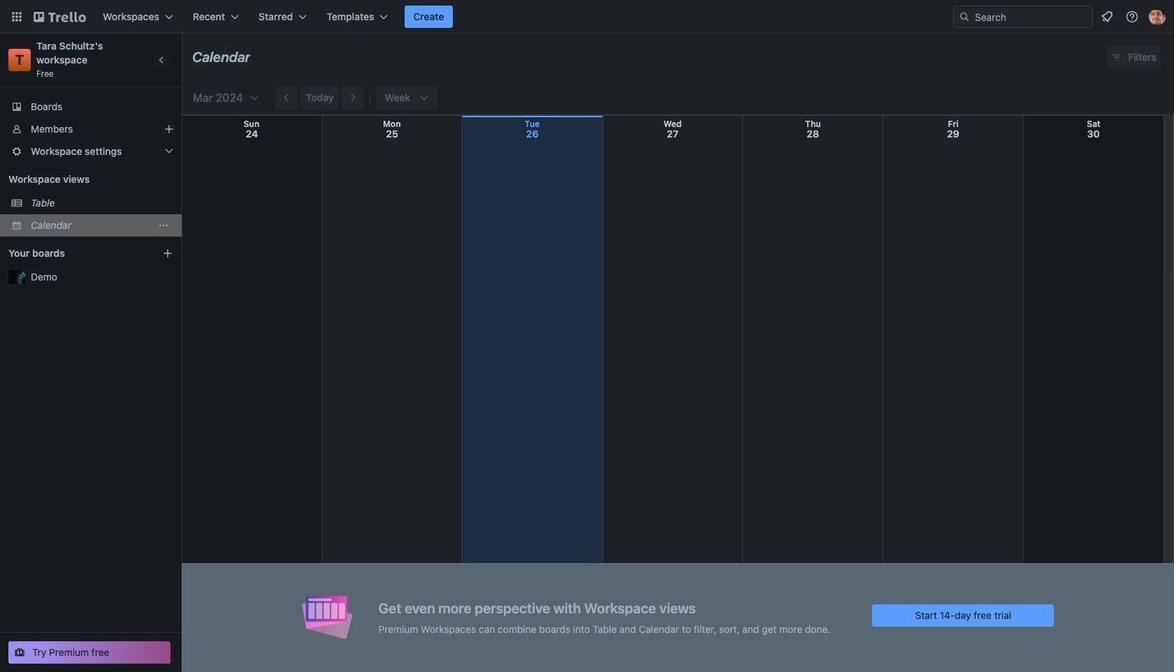 Task type: vqa. For each thing, say whether or not it's contained in the screenshot.
Create from template… image to the middle
no



Task type: locate. For each thing, give the bounding box(es) containing it.
add board image
[[162, 248, 173, 259]]

None text field
[[192, 44, 251, 71]]

primary element
[[0, 0, 1174, 34]]

workspace navigation collapse icon image
[[152, 50, 172, 70]]

james peterson (jamespeterson93) image
[[1149, 8, 1166, 25]]



Task type: describe. For each thing, give the bounding box(es) containing it.
Search field
[[953, 6, 1093, 28]]

search image
[[959, 11, 970, 22]]

open information menu image
[[1125, 10, 1139, 24]]

0 notifications image
[[1099, 8, 1115, 25]]

workspace actions menu image
[[158, 220, 169, 231]]

your boards with 1 items element
[[8, 245, 141, 262]]

back to home image
[[34, 6, 86, 28]]



